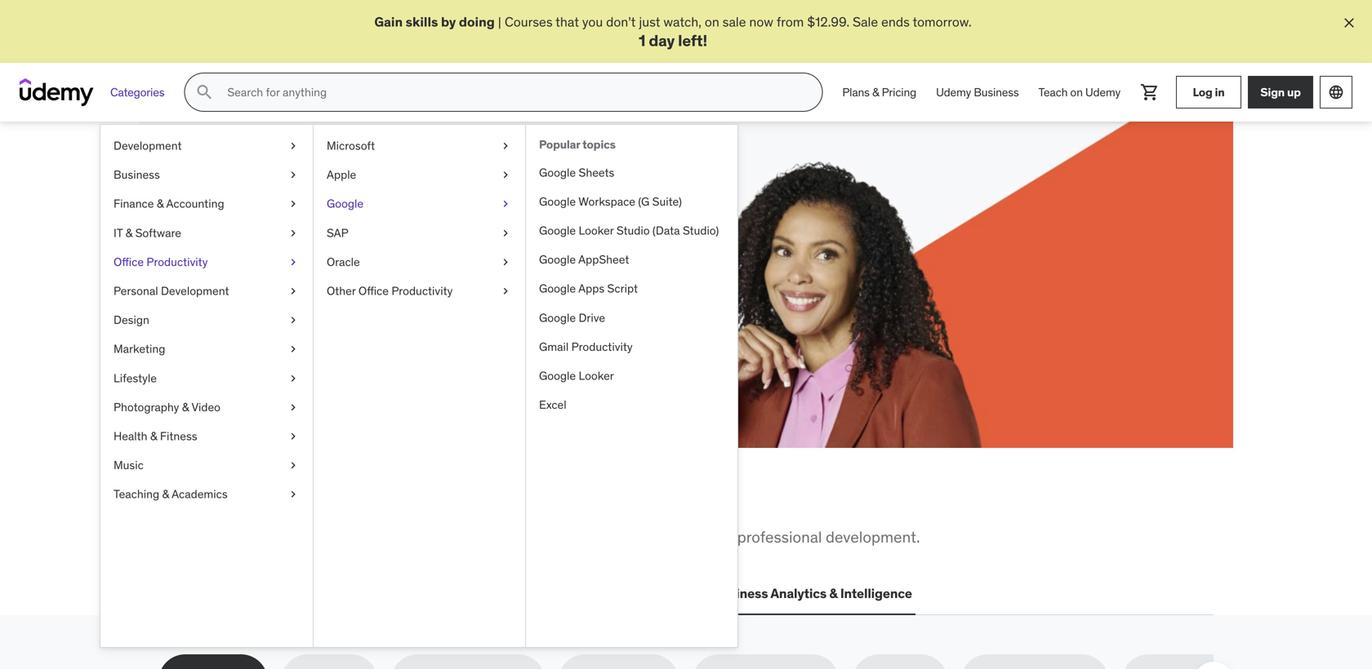 Task type: locate. For each thing, give the bounding box(es) containing it.
$12.99. inside gain skills by doing | courses that you don't just watch, on sale now from $12.99. sale ends tomorrow. 1 day left!
[[807, 13, 850, 30]]

xsmall image inside finance & accounting link
[[287, 196, 300, 212]]

2 horizontal spatial skills
[[406, 13, 438, 30]]

xsmall image for microsoft
[[499, 138, 512, 154]]

1 vertical spatial on
[[1071, 85, 1083, 100]]

google
[[539, 165, 576, 180], [539, 194, 576, 209], [327, 197, 364, 211], [539, 224, 576, 238], [539, 253, 576, 267], [539, 282, 576, 296], [539, 311, 576, 326], [539, 369, 576, 384]]

&
[[872, 85, 879, 100], [157, 197, 164, 211], [125, 226, 133, 241], [182, 400, 189, 415], [150, 429, 157, 444], [162, 488, 169, 502], [829, 586, 838, 603]]

xsmall image for google
[[499, 196, 512, 212]]

all the skills you need in one place from critical workplace skills to technical topics, our catalog supports well-rounded professional development.
[[158, 487, 920, 547]]

1 horizontal spatial sale
[[853, 13, 878, 30]]

business for business analytics & intelligence
[[713, 586, 768, 603]]

xsmall image inside oracle link
[[499, 255, 512, 271]]

& right finance
[[157, 197, 164, 211]]

apple link
[[314, 161, 525, 190]]

0 horizontal spatial productivity
[[147, 255, 208, 270]]

other office productivity
[[327, 284, 453, 299]]

& right plans
[[872, 85, 879, 100]]

& right teaching
[[162, 488, 169, 502]]

xsmall image inside marketing "link"
[[287, 342, 300, 358]]

you inside gain skills by doing | courses that you don't just watch, on sale now from $12.99. sale ends tomorrow. 1 day left!
[[582, 13, 603, 30]]

the
[[201, 487, 243, 521]]

xsmall image
[[499, 138, 512, 154], [499, 167, 512, 183], [499, 196, 512, 212], [287, 225, 300, 241], [499, 225, 512, 241], [287, 284, 300, 300], [499, 284, 512, 300], [287, 342, 300, 358], [287, 371, 300, 387], [287, 400, 300, 416], [287, 429, 300, 445], [287, 458, 300, 474]]

shopping cart with 0 items image
[[1140, 83, 1160, 102]]

0 vertical spatial ends
[[881, 13, 910, 30]]

plans & pricing link
[[833, 73, 926, 112]]

xsmall image inside lifestyle link
[[287, 371, 300, 387]]

courses up 'at' on the top left of the page
[[217, 266, 265, 283]]

0 horizontal spatial office
[[114, 255, 144, 270]]

xsmall image inside health & fitness link
[[287, 429, 300, 445]]

google inside "link"
[[539, 369, 576, 384]]

0 vertical spatial $12.99.
[[807, 13, 850, 30]]

just
[[639, 13, 661, 30]]

0 horizontal spatial courses
[[217, 266, 265, 283]]

business analytics & intelligence
[[713, 586, 912, 603]]

google down popular
[[539, 165, 576, 180]]

$12.99. for save)
[[232, 284, 274, 301]]

professional
[[737, 528, 822, 547]]

teach
[[1039, 85, 1068, 100]]

it certifications
[[293, 586, 390, 603]]

topics
[[583, 137, 616, 152]]

data science button
[[494, 575, 580, 614]]

teaching & academics link
[[100, 481, 313, 510]]

xsmall image inside office productivity link
[[287, 255, 300, 271]]

0 vertical spatial productivity
[[147, 255, 208, 270]]

google sheets
[[539, 165, 615, 180]]

teach on udemy
[[1039, 85, 1121, 100]]

business inside button
[[713, 586, 768, 603]]

1
[[639, 31, 646, 50]]

skills up workplace
[[248, 487, 318, 521]]

xsmall image for photography & video
[[287, 400, 300, 416]]

xsmall image up learn,
[[287, 167, 300, 183]]

it & software link
[[100, 219, 313, 248]]

0 vertical spatial on
[[705, 13, 720, 30]]

academics
[[172, 488, 228, 502]]

sale for |
[[853, 13, 878, 30]]

xsmall image inside sap link
[[499, 225, 512, 241]]

1 vertical spatial courses
[[217, 266, 265, 283]]

microsoft link
[[314, 132, 525, 161]]

google up google appsheet
[[539, 224, 576, 238]]

on right teach
[[1071, 85, 1083, 100]]

1 horizontal spatial ends
[[881, 13, 910, 30]]

google down google sheets
[[539, 194, 576, 209]]

xsmall image
[[287, 138, 300, 154], [287, 167, 300, 183], [287, 196, 300, 212], [287, 255, 300, 271], [499, 255, 512, 271], [287, 313, 300, 329], [287, 487, 300, 503]]

1 vertical spatial ends
[[306, 284, 335, 301]]

0 horizontal spatial business
[[114, 168, 160, 182]]

google down apple
[[327, 197, 364, 211]]

1 vertical spatial business
[[114, 168, 160, 182]]

photography
[[114, 400, 179, 415]]

xsmall image for design
[[287, 313, 300, 329]]

save)
[[279, 226, 344, 260]]

tomorrow.
[[913, 13, 972, 30], [338, 284, 397, 301]]

xsmall image inside music link
[[287, 458, 300, 474]]

finance & accounting
[[114, 197, 224, 211]]

1 horizontal spatial courses
[[505, 13, 553, 30]]

1 horizontal spatial business
[[713, 586, 768, 603]]

courses
[[505, 13, 553, 30], [217, 266, 265, 283]]

productivity down the drive
[[572, 340, 633, 355]]

oracle
[[327, 255, 360, 270]]

courses for (and
[[217, 266, 265, 283]]

xsmall image up save)
[[287, 196, 300, 212]]

2 horizontal spatial business
[[974, 85, 1019, 100]]

from
[[158, 528, 194, 547]]

xsmall image inside the 'google' link
[[499, 196, 512, 212]]

day
[[649, 31, 675, 50]]

looker
[[579, 224, 614, 238], [579, 369, 614, 384]]

0 horizontal spatial skills
[[248, 487, 318, 521]]

0 horizontal spatial in
[[348, 266, 359, 283]]

in inside learn, practice, succeed (and save) courses for every skill in your learning journey, starting at $12.99. sale ends tomorrow.
[[348, 266, 359, 283]]

sheets
[[579, 165, 615, 180]]

productivity inside google element
[[572, 340, 633, 355]]

& right "analytics"
[[829, 586, 838, 603]]

development down categories dropdown button
[[114, 139, 182, 153]]

business left "analytics"
[[713, 586, 768, 603]]

xsmall image inside 'teaching & academics' link
[[287, 487, 300, 503]]

xsmall image for music
[[287, 458, 300, 474]]

tomorrow. up udemy business
[[913, 13, 972, 30]]

watch,
[[664, 13, 702, 30]]

1 horizontal spatial productivity
[[392, 284, 453, 299]]

1 horizontal spatial skills
[[323, 528, 358, 547]]

1 vertical spatial in
[[348, 266, 359, 283]]

looker up appsheet
[[579, 224, 614, 238]]

learn,
[[217, 193, 302, 227]]

health
[[114, 429, 147, 444]]

productivity up personal development
[[147, 255, 208, 270]]

1 horizontal spatial in
[[441, 487, 466, 521]]

$12.99. down for
[[232, 284, 274, 301]]

1 horizontal spatial tomorrow.
[[913, 13, 972, 30]]

productivity for gmail productivity
[[572, 340, 633, 355]]

office up 'personal' at the left top of the page
[[114, 255, 144, 270]]

udemy left shopping cart with 0 items icon
[[1086, 85, 1121, 100]]

gmail productivity link
[[526, 333, 738, 362]]

xsmall image inside the other office productivity link
[[499, 284, 512, 300]]

xsmall image right journey,
[[499, 255, 512, 271]]

xsmall image inside microsoft link
[[499, 138, 512, 154]]

google up google apps script
[[539, 253, 576, 267]]

development down office productivity link
[[161, 284, 229, 299]]

development link
[[100, 132, 313, 161]]

it for it & software
[[114, 226, 123, 241]]

1 horizontal spatial on
[[1071, 85, 1083, 100]]

google down gmail
[[539, 369, 576, 384]]

0 vertical spatial courses
[[505, 13, 553, 30]]

looker down gmail productivity
[[579, 369, 614, 384]]

0 vertical spatial in
[[1215, 85, 1225, 99]]

0 vertical spatial skills
[[406, 13, 438, 30]]

in
[[1215, 85, 1225, 99], [348, 266, 359, 283], [441, 487, 466, 521]]

1 vertical spatial you
[[322, 487, 369, 521]]

oracle link
[[314, 248, 525, 277]]

sale up plans
[[853, 13, 878, 30]]

0 horizontal spatial you
[[322, 487, 369, 521]]

google up the google drive
[[539, 282, 576, 296]]

1 looker from the top
[[579, 224, 614, 238]]

sale
[[723, 13, 746, 30]]

on left sale
[[705, 13, 720, 30]]

ends down skill
[[306, 284, 335, 301]]

script
[[607, 282, 638, 296]]

xsmall image for lifestyle
[[287, 371, 300, 387]]

xsmall image left microsoft
[[287, 138, 300, 154]]

business left teach
[[974, 85, 1019, 100]]

it down finance
[[114, 226, 123, 241]]

google for google apps script
[[539, 282, 576, 296]]

0 horizontal spatial ends
[[306, 284, 335, 301]]

& left video
[[182, 400, 189, 415]]

xsmall image for teaching & academics
[[287, 487, 300, 503]]

courses right the |
[[505, 13, 553, 30]]

development.
[[826, 528, 920, 547]]

skills left "to"
[[323, 528, 358, 547]]

2 vertical spatial business
[[713, 586, 768, 603]]

1 vertical spatial skills
[[248, 487, 318, 521]]

0 vertical spatial sale
[[853, 13, 878, 30]]

2 looker from the top
[[579, 369, 614, 384]]

1 vertical spatial it
[[293, 586, 304, 603]]

2 vertical spatial in
[[441, 487, 466, 521]]

marketing
[[114, 342, 165, 357]]

0 horizontal spatial on
[[705, 13, 720, 30]]

teaching & academics
[[114, 488, 228, 502]]

tomorrow. inside gain skills by doing | courses that you don't just watch, on sale now from $12.99. sale ends tomorrow. 1 day left!
[[913, 13, 972, 30]]

teach on udemy link
[[1029, 73, 1131, 112]]

on
[[705, 13, 720, 30], [1071, 85, 1083, 100]]

0 vertical spatial office
[[114, 255, 144, 270]]

xsmall image inside business link
[[287, 167, 300, 183]]

2 udemy from the left
[[1086, 85, 1121, 100]]

1 vertical spatial looker
[[579, 369, 614, 384]]

office
[[114, 255, 144, 270], [359, 284, 389, 299]]

1 vertical spatial tomorrow.
[[338, 284, 397, 301]]

xsmall image for personal development
[[287, 284, 300, 300]]

& right health
[[150, 429, 157, 444]]

appsheet
[[578, 253, 629, 267]]

software
[[135, 226, 181, 241]]

google up gmail
[[539, 311, 576, 326]]

1 vertical spatial sale
[[278, 284, 303, 301]]

1 udemy from the left
[[936, 85, 971, 100]]

ends inside gain skills by doing | courses that you don't just watch, on sale now from $12.99. sale ends tomorrow. 1 day left!
[[881, 13, 910, 30]]

xsmall image inside it & software link
[[287, 225, 300, 241]]

sale inside gain skills by doing | courses that you don't just watch, on sale now from $12.99. sale ends tomorrow. 1 day left!
[[853, 13, 878, 30]]

|
[[498, 13, 502, 30]]

2 horizontal spatial productivity
[[572, 340, 633, 355]]

xsmall image right for
[[287, 255, 300, 271]]

0 horizontal spatial tomorrow.
[[338, 284, 397, 301]]

ends up pricing
[[881, 13, 910, 30]]

ends for |
[[881, 13, 910, 30]]

& for pricing
[[872, 85, 879, 100]]

xsmall image inside personal development link
[[287, 284, 300, 300]]

2 vertical spatial productivity
[[572, 340, 633, 355]]

you up "to"
[[322, 487, 369, 521]]

google for google workspace (g suite)
[[539, 194, 576, 209]]

0 horizontal spatial it
[[114, 226, 123, 241]]

courses inside gain skills by doing | courses that you don't just watch, on sale now from $12.99. sale ends tomorrow. 1 day left!
[[505, 13, 553, 30]]

journey,
[[441, 266, 486, 283]]

sale down every
[[278, 284, 303, 301]]

it certifications button
[[290, 575, 393, 614]]

skills inside gain skills by doing | courses that you don't just watch, on sale now from $12.99. sale ends tomorrow. 1 day left!
[[406, 13, 438, 30]]

& left software at top
[[125, 226, 133, 241]]

office down your
[[359, 284, 389, 299]]

xsmall image for office productivity
[[287, 255, 300, 271]]

courses inside learn, practice, succeed (and save) courses for every skill in your learning journey, starting at $12.99. sale ends tomorrow.
[[217, 266, 265, 283]]

$12.99.
[[807, 13, 850, 30], [232, 284, 274, 301]]

1 horizontal spatial it
[[293, 586, 304, 603]]

looker inside "link"
[[579, 369, 614, 384]]

design link
[[100, 306, 313, 335]]

skills left by
[[406, 13, 438, 30]]

xsmall image inside apple link
[[499, 167, 512, 183]]

0 vertical spatial you
[[582, 13, 603, 30]]

google drive
[[539, 311, 605, 326]]

supports
[[577, 528, 638, 547]]

productivity down learning on the left of the page
[[392, 284, 453, 299]]

technical
[[379, 528, 442, 547]]

tomorrow. inside learn, practice, succeed (and save) courses for every skill in your learning journey, starting at $12.99. sale ends tomorrow.
[[338, 284, 397, 301]]

business up finance
[[114, 168, 160, 182]]

0 vertical spatial tomorrow.
[[913, 13, 972, 30]]

xsmall image inside photography & video link
[[287, 400, 300, 416]]

1 horizontal spatial udemy
[[1086, 85, 1121, 100]]

ends inside learn, practice, succeed (and save) courses for every skill in your learning journey, starting at $12.99. sale ends tomorrow.
[[306, 284, 335, 301]]

don't
[[606, 13, 636, 30]]

1 horizontal spatial you
[[582, 13, 603, 30]]

left!
[[678, 31, 707, 50]]

& for accounting
[[157, 197, 164, 211]]

well-
[[642, 528, 676, 547]]

$12.99. right from on the right
[[807, 13, 850, 30]]

xsmall image inside development link
[[287, 138, 300, 154]]

0 horizontal spatial $12.99.
[[232, 284, 274, 301]]

ends for save)
[[306, 284, 335, 301]]

now
[[749, 13, 774, 30]]

1 vertical spatial office
[[359, 284, 389, 299]]

google for google appsheet
[[539, 253, 576, 267]]

google link
[[314, 190, 525, 219]]

you inside all the skills you need in one place from critical workplace skills to technical topics, our catalog supports well-rounded professional development.
[[322, 487, 369, 521]]

tomorrow. down your
[[338, 284, 397, 301]]

xsmall image for development
[[287, 138, 300, 154]]

skills
[[406, 13, 438, 30], [248, 487, 318, 521], [323, 528, 358, 547]]

in right "log"
[[1215, 85, 1225, 99]]

xsmall image inside the design 'link'
[[287, 313, 300, 329]]

ends
[[881, 13, 910, 30], [306, 284, 335, 301]]

in right skill
[[348, 266, 359, 283]]

it inside button
[[293, 586, 304, 603]]

0 vertical spatial business
[[974, 85, 1019, 100]]

udemy right pricing
[[936, 85, 971, 100]]

0 vertical spatial looker
[[579, 224, 614, 238]]

xsmall image for sap
[[499, 225, 512, 241]]

you right that
[[582, 13, 603, 30]]

it left certifications
[[293, 586, 304, 603]]

marketing link
[[100, 335, 313, 364]]

critical
[[198, 528, 245, 547]]

xsmall image up workplace
[[287, 487, 300, 503]]

productivity
[[147, 255, 208, 270], [392, 284, 453, 299], [572, 340, 633, 355]]

1 horizontal spatial $12.99.
[[807, 13, 850, 30]]

& inside button
[[829, 586, 838, 603]]

0 horizontal spatial udemy
[[936, 85, 971, 100]]

business link
[[100, 161, 313, 190]]

0 vertical spatial it
[[114, 226, 123, 241]]

sale inside learn, practice, succeed (and save) courses for every skill in your learning journey, starting at $12.99. sale ends tomorrow.
[[278, 284, 303, 301]]

in up topics,
[[441, 487, 466, 521]]

udemy image
[[20, 79, 94, 106]]

xsmall image for health & fitness
[[287, 429, 300, 445]]

0 horizontal spatial sale
[[278, 284, 303, 301]]

choose a language image
[[1328, 84, 1345, 101]]

xsmall image down every
[[287, 313, 300, 329]]

$12.99. inside learn, practice, succeed (and save) courses for every skill in your learning journey, starting at $12.99. sale ends tomorrow.
[[232, 284, 274, 301]]

sap link
[[314, 219, 525, 248]]

1 vertical spatial $12.99.
[[232, 284, 274, 301]]



Task type: describe. For each thing, give the bounding box(es) containing it.
log in
[[1193, 85, 1225, 99]]

photography & video link
[[100, 393, 313, 422]]

gmail productivity
[[539, 340, 633, 355]]

google looker studio (data studio) link
[[526, 217, 738, 246]]

personal development
[[114, 284, 229, 299]]

google apps script
[[539, 282, 638, 296]]

every
[[288, 266, 319, 283]]

gmail
[[539, 340, 569, 355]]

science
[[528, 586, 577, 603]]

google for google looker studio (data studio)
[[539, 224, 576, 238]]

productivity for office productivity
[[147, 255, 208, 270]]

rounded
[[676, 528, 734, 547]]

xsmall image for other office productivity
[[499, 284, 512, 300]]

xsmall image for marketing
[[287, 342, 300, 358]]

it & software
[[114, 226, 181, 241]]

& for video
[[182, 400, 189, 415]]

data science
[[497, 586, 577, 603]]

looker for google looker studio (data studio)
[[579, 224, 614, 238]]

gain skills by doing | courses that you don't just watch, on sale now from $12.99. sale ends tomorrow. 1 day left!
[[374, 13, 972, 50]]

xsmall image for it & software
[[287, 225, 300, 241]]

apple
[[327, 168, 356, 182]]

our
[[495, 528, 518, 547]]

starting
[[490, 266, 535, 283]]

xsmall image for finance & accounting
[[287, 196, 300, 212]]

& for software
[[125, 226, 133, 241]]

teaching
[[114, 488, 159, 502]]

suite)
[[652, 194, 682, 209]]

practice,
[[307, 193, 418, 227]]

sap
[[327, 226, 349, 241]]

music
[[114, 458, 144, 473]]

apps
[[578, 282, 605, 296]]

on inside gain skills by doing | courses that you don't just watch, on sale now from $12.99. sale ends tomorrow. 1 day left!
[[705, 13, 720, 30]]

at
[[217, 284, 229, 301]]

workspace
[[579, 194, 636, 209]]

popular
[[539, 137, 580, 152]]

plans & pricing
[[842, 85, 917, 100]]

log
[[1193, 85, 1213, 99]]

up
[[1287, 85, 1301, 99]]

accounting
[[166, 197, 224, 211]]

tomorrow. for |
[[913, 13, 972, 30]]

& for fitness
[[150, 429, 157, 444]]

google element
[[525, 125, 738, 648]]

google workspace (g suite)
[[539, 194, 682, 209]]

photography & video
[[114, 400, 221, 415]]

your
[[362, 266, 387, 283]]

learn, practice, succeed (and save) courses for every skill in your learning journey, starting at $12.99. sale ends tomorrow.
[[217, 193, 535, 301]]

sign up link
[[1248, 76, 1314, 109]]

from
[[777, 13, 804, 30]]

(and
[[217, 226, 274, 260]]

xsmall image for oracle
[[499, 255, 512, 271]]

it for it certifications
[[293, 586, 304, 603]]

one
[[471, 487, 518, 521]]

excel link
[[526, 391, 738, 420]]

$12.99. for |
[[807, 13, 850, 30]]

Search for anything text field
[[224, 79, 802, 106]]

sale for save)
[[278, 284, 303, 301]]

office productivity link
[[100, 248, 313, 277]]

2 vertical spatial skills
[[323, 528, 358, 547]]

google sheets link
[[526, 158, 738, 188]]

for
[[268, 266, 284, 283]]

sign up
[[1261, 85, 1301, 99]]

all
[[158, 487, 197, 521]]

close image
[[1341, 15, 1358, 31]]

catalog
[[522, 528, 573, 547]]

intelligence
[[841, 586, 912, 603]]

log in link
[[1176, 76, 1242, 109]]

workplace
[[248, 528, 320, 547]]

skill
[[322, 266, 345, 283]]

google appsheet
[[539, 253, 629, 267]]

google for google drive
[[539, 311, 576, 326]]

0 vertical spatial development
[[114, 139, 182, 153]]

google apps script link
[[526, 275, 738, 304]]

lifestyle
[[114, 371, 157, 386]]

google workspace (g suite) link
[[526, 188, 738, 217]]

in inside all the skills you need in one place from critical workplace skills to technical topics, our catalog supports well-rounded professional development.
[[441, 487, 466, 521]]

2 horizontal spatial in
[[1215, 85, 1225, 99]]

excel
[[539, 398, 567, 413]]

video
[[192, 400, 221, 415]]

google looker studio (data studio)
[[539, 224, 719, 238]]

design
[[114, 313, 149, 328]]

microsoft
[[327, 139, 375, 153]]

courses for doing
[[505, 13, 553, 30]]

udemy business link
[[926, 73, 1029, 112]]

google looker link
[[526, 362, 738, 391]]

1 horizontal spatial office
[[359, 284, 389, 299]]

xsmall image for apple
[[499, 167, 512, 183]]

xsmall image for business
[[287, 167, 300, 183]]

sign
[[1261, 85, 1285, 99]]

finance
[[114, 197, 154, 211]]

google appsheet link
[[526, 246, 738, 275]]

submit search image
[[195, 83, 214, 102]]

tomorrow. for save)
[[338, 284, 397, 301]]

studio)
[[683, 224, 719, 238]]

finance & accounting link
[[100, 190, 313, 219]]

to
[[362, 528, 376, 547]]

business for business
[[114, 168, 160, 182]]

google looker
[[539, 369, 614, 384]]

& for academics
[[162, 488, 169, 502]]

1 vertical spatial development
[[161, 284, 229, 299]]

gain
[[374, 13, 403, 30]]

studio
[[617, 224, 650, 238]]

learning
[[390, 266, 437, 283]]

topics,
[[446, 528, 492, 547]]

google for google sheets
[[539, 165, 576, 180]]

(data
[[653, 224, 680, 238]]

1 vertical spatial productivity
[[392, 284, 453, 299]]

pricing
[[882, 85, 917, 100]]

google for google looker
[[539, 369, 576, 384]]

google for google
[[327, 197, 364, 211]]

categories
[[110, 85, 164, 100]]

health & fitness link
[[100, 422, 313, 452]]

other office productivity link
[[314, 277, 525, 306]]

looker for google looker
[[579, 369, 614, 384]]

udemy business
[[936, 85, 1019, 100]]



Task type: vqa. For each thing, say whether or not it's contained in the screenshot.
Personal Development xsmall image
yes



